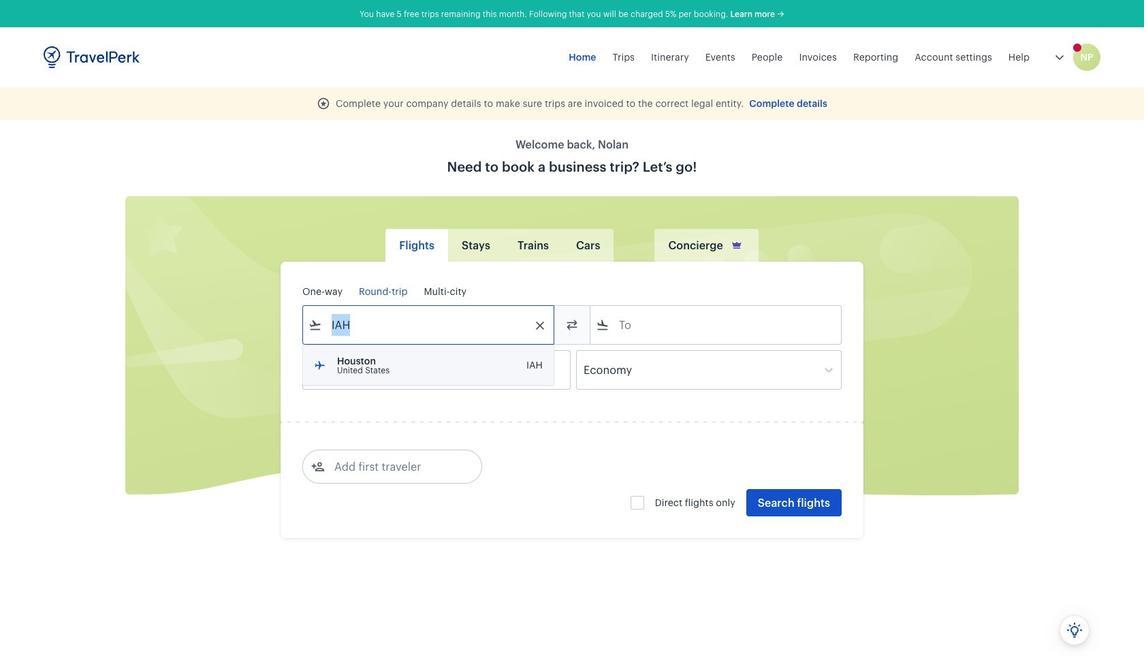 Task type: locate. For each thing, give the bounding box(es) containing it.
Return text field
[[403, 351, 474, 389]]

From search field
[[322, 314, 536, 336]]



Task type: describe. For each thing, give the bounding box(es) containing it.
Depart text field
[[322, 351, 393, 389]]

Add first traveler search field
[[325, 456, 467, 478]]

To search field
[[610, 314, 824, 336]]



